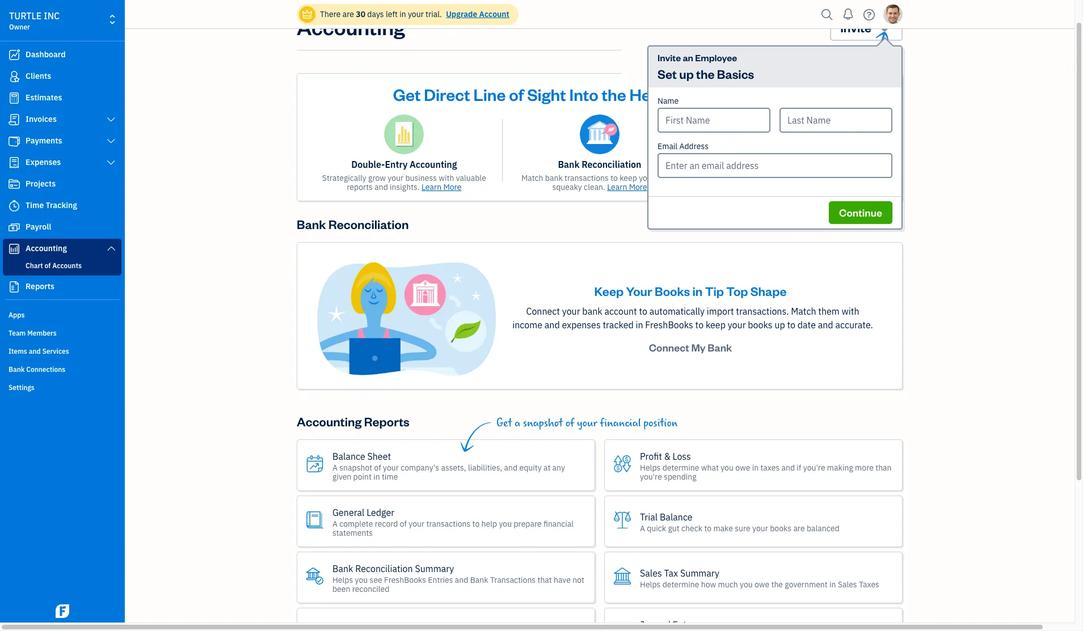 Task type: describe. For each thing, give the bounding box(es) containing it.
clients link
[[3, 66, 121, 87]]

connect your bank account to begin matching your bank transactions image
[[315, 261, 497, 377]]

1 vertical spatial chart
[[716, 182, 735, 192]]

spending
[[664, 472, 697, 482]]

a for balance sheet
[[333, 463, 338, 473]]

services
[[42, 347, 69, 356]]

0 horizontal spatial you're
[[640, 472, 662, 482]]

of right name
[[683, 83, 698, 105]]

journal entries and chart of accounts image
[[775, 115, 815, 154]]

bank up been
[[332, 563, 353, 575]]

sales tax summary helps determine how much you owe the government in sales taxes
[[640, 568, 879, 590]]

bank connections link
[[3, 361, 121, 378]]

time
[[382, 472, 398, 482]]

and inside balance sheet a snapshot of your company's assets, liabilities, and equity at any given point in time
[[504, 463, 518, 473]]

team members
[[9, 329, 57, 338]]

check
[[681, 524, 703, 534]]

journal for entry
[[640, 619, 671, 631]]

chevron large down image for accounting
[[106, 244, 116, 253]]

up inside connect your bank account to automatically import transactions. match them with income and expenses tracked in freshbooks to keep your books up to date and accurate.
[[775, 319, 785, 331]]

learn for entry
[[422, 182, 442, 192]]

journal for entries
[[716, 159, 748, 170]]

continue
[[839, 206, 882, 219]]

bank reconciliation image
[[580, 115, 620, 154]]

connect my bank
[[649, 341, 732, 354]]

of up accounts
[[825, 159, 834, 170]]

money image
[[7, 222, 21, 233]]

summary for sales tax summary
[[680, 568, 719, 579]]

accounting inside 'link'
[[26, 243, 67, 254]]

summary for bank reconciliation summary
[[415, 563, 454, 575]]

in inside sales tax summary helps determine how much you owe the government in sales taxes
[[830, 580, 836, 590]]

payroll
[[26, 222, 51, 232]]

get a snapshot of your financial position
[[496, 417, 678, 430]]

chart of accounts
[[26, 262, 82, 270]]

employee
[[695, 52, 737, 64]]

invite an employee set up the basics
[[658, 52, 754, 82]]

freshbooks image
[[53, 605, 71, 618]]

clean.
[[584, 182, 605, 192]]

the inside invite an employee set up the basics
[[696, 66, 715, 82]]

turtle
[[9, 10, 42, 22]]

general ledger a complete record of your transactions to help you prepare financial statements
[[332, 507, 574, 538]]

learn more for double-entry accounting
[[422, 182, 462, 192]]

reports
[[347, 182, 373, 192]]

tracking
[[46, 200, 77, 211]]

email
[[658, 141, 678, 152]]

project image
[[7, 179, 21, 190]]

account
[[605, 306, 637, 317]]

how
[[701, 580, 716, 590]]

to left 'date'
[[787, 319, 796, 331]]

position
[[644, 417, 678, 430]]

sure
[[735, 524, 751, 534]]

1 horizontal spatial your
[[701, 83, 736, 105]]

determine for loss
[[663, 463, 699, 473]]

there
[[320, 9, 341, 19]]

in inside journal entries and chart of accounts create journal entries and edit accounts in the chart of accounts with
[[858, 173, 865, 183]]

profit & loss helps determine what you owe in taxes and if you're making more than you're spending
[[640, 451, 892, 482]]

insights.
[[390, 182, 420, 192]]

valuable
[[456, 173, 486, 183]]

1 horizontal spatial snapshot
[[523, 417, 563, 430]]

freshbooks inside bank reconciliation summary helps you see freshbooks entries and bank transactions that have not been reconciled
[[384, 575, 426, 585]]

0 vertical spatial reconciliation
[[582, 159, 641, 170]]

of right create
[[737, 182, 744, 192]]

owe inside profit & loss helps determine what you owe in taxes and if you're making more than you're spending
[[735, 463, 750, 473]]

chevron large down image
[[106, 115, 116, 124]]

reconciled
[[352, 584, 389, 594]]

have
[[554, 575, 571, 585]]

match inside connect your bank account to automatically import transactions. match them with income and expenses tracked in freshbooks to keep your books up to date and accurate.
[[791, 306, 816, 317]]

time tracking
[[26, 200, 77, 211]]

settings link
[[3, 379, 121, 396]]

books
[[655, 283, 690, 299]]

not
[[573, 575, 584, 585]]

bank inside connect your bank account to automatically import transactions. match them with income and expenses tracked in freshbooks to keep your books up to date and accurate.
[[582, 306, 602, 317]]

invoices link
[[3, 110, 121, 130]]

invite for invite an employee set up the basics
[[658, 52, 681, 64]]

gut
[[668, 524, 680, 534]]

email address
[[658, 141, 709, 152]]

determine for summary
[[663, 580, 699, 590]]

payments link
[[3, 131, 121, 152]]

of inside general ledger a complete record of your transactions to help you prepare financial statements
[[400, 519, 407, 529]]

connect for your
[[526, 306, 560, 317]]

tracked
[[603, 319, 634, 331]]

more for bank reconciliation
[[629, 182, 647, 192]]

automatically
[[650, 306, 705, 317]]

account
[[479, 9, 509, 19]]

1 vertical spatial your
[[626, 283, 652, 299]]

projects
[[26, 179, 56, 189]]

keep your books in tip top shape
[[594, 283, 787, 299]]

double-
[[351, 159, 385, 170]]

and inside profit & loss helps determine what you owe in taxes and if you're making more than you're spending
[[782, 463, 795, 473]]

with inside connect your bank account to automatically import transactions. match them with income and expenses tracked in freshbooks to keep your books up to date and accurate.
[[842, 306, 859, 317]]

make
[[713, 524, 733, 534]]

more
[[855, 463, 874, 473]]

invite for invite
[[840, 19, 872, 35]]

reports link
[[3, 277, 121, 297]]

set
[[658, 66, 677, 82]]

journal entry link
[[604, 608, 903, 632]]

1 vertical spatial sales
[[838, 580, 857, 590]]

of inside balance sheet a snapshot of your company's assets, liabilities, and equity at any given point in time
[[374, 463, 381, 473]]

team members link
[[3, 325, 121, 342]]

connections
[[26, 365, 65, 374]]

you inside general ledger a complete record of your transactions to help you prepare financial statements
[[499, 519, 512, 529]]

you inside profit & loss helps determine what you owe in taxes and if you're making more than you're spending
[[721, 463, 734, 473]]

income
[[513, 319, 542, 331]]

books inside connect your bank account to automatically import transactions. match them with income and expenses tracked in freshbooks to keep your books up to date and accurate.
[[748, 319, 773, 331]]

dashboard image
[[7, 49, 21, 61]]

shape
[[751, 283, 787, 299]]

left
[[386, 9, 398, 19]]

Last Name text field
[[780, 108, 893, 133]]

with inside journal entries and chart of accounts create journal entries and edit accounts in the chart of accounts with
[[781, 182, 796, 192]]

much
[[718, 580, 738, 590]]

create
[[712, 173, 736, 183]]

basics
[[717, 66, 754, 82]]

get for get a snapshot of your financial position
[[496, 417, 512, 430]]

go to help image
[[860, 6, 878, 23]]

financial inside general ledger a complete record of your transactions to help you prepare financial statements
[[544, 519, 574, 529]]

1 vertical spatial journal
[[738, 173, 765, 183]]

and right income at the bottom of page
[[545, 319, 560, 331]]

expenses
[[26, 157, 61, 167]]

to inside general ledger a complete record of your transactions to help you prepare financial statements
[[472, 519, 480, 529]]

0 vertical spatial bank reconciliation
[[558, 159, 641, 170]]

report image
[[7, 281, 21, 293]]

1 horizontal spatial accounts
[[746, 182, 779, 192]]

balanced
[[807, 524, 840, 534]]

point
[[353, 472, 372, 482]]

bank down strategically
[[297, 216, 326, 232]]

bank inside main element
[[9, 365, 25, 374]]

Enter an email address text field
[[658, 153, 893, 178]]

turtle inc owner
[[9, 10, 60, 31]]

you inside sales tax summary helps determine how much you owe the government in sales taxes
[[740, 580, 753, 590]]

helps for profit & loss
[[640, 463, 661, 473]]

see
[[370, 575, 382, 585]]

complete
[[339, 519, 373, 529]]

match bank transactions to keep your books squeaky clean.
[[521, 173, 678, 192]]

entry for double-
[[385, 159, 408, 170]]

get direct line of sight into the health of your business
[[393, 83, 806, 105]]

direct
[[424, 83, 470, 105]]

1 vertical spatial entries
[[766, 173, 791, 183]]

you inside bank reconciliation summary helps you see freshbooks entries and bank transactions that have not been reconciled
[[355, 575, 368, 585]]

strategically grow your business with valuable reports and insights.
[[322, 173, 486, 192]]

to inside match bank transactions to keep your books squeaky clean.
[[611, 173, 618, 183]]

crown image
[[301, 8, 313, 20]]

match inside match bank transactions to keep your books squeaky clean.
[[521, 173, 543, 183]]

invoice image
[[7, 114, 21, 125]]

squeaky
[[552, 182, 582, 192]]

business
[[739, 83, 806, 105]]

First Name text field
[[658, 108, 771, 133]]

payment image
[[7, 136, 21, 147]]

and down "journal entries and chart of accounts" 'image'
[[782, 159, 798, 170]]

edit
[[809, 173, 822, 183]]

an
[[683, 52, 693, 64]]

get for get direct line of sight into the health of your business
[[393, 83, 421, 105]]

accounts inside main element
[[52, 262, 82, 270]]

are inside trial balance a quick gut check to make sure your books are balanced
[[793, 524, 805, 534]]

that
[[538, 575, 552, 585]]

in left tip
[[693, 283, 703, 299]]

estimates link
[[3, 88, 121, 108]]

sheet
[[367, 451, 391, 462]]

if
[[797, 463, 801, 473]]

1 horizontal spatial reports
[[364, 414, 410, 430]]



Task type: locate. For each thing, give the bounding box(es) containing it.
in inside balance sheet a snapshot of your company's assets, liabilities, and equity at any given point in time
[[374, 472, 380, 482]]

items and services link
[[3, 343, 121, 360]]

2 chevron large down image from the top
[[106, 158, 116, 167]]

are left '30'
[[343, 9, 354, 19]]

1 horizontal spatial sales
[[838, 580, 857, 590]]

1 vertical spatial freshbooks
[[384, 575, 426, 585]]

2 horizontal spatial accounts
[[836, 159, 875, 170]]

balance inside trial balance a quick gut check to make sure your books are balanced
[[660, 512, 693, 523]]

1 vertical spatial up
[[775, 319, 785, 331]]

0 horizontal spatial invite
[[658, 52, 681, 64]]

inc
[[44, 10, 60, 22]]

books down email
[[657, 173, 678, 183]]

2 learn from the left
[[607, 182, 627, 192]]

helps for sales tax summary
[[640, 580, 661, 590]]

and inside bank reconciliation summary helps you see freshbooks entries and bank transactions that have not been reconciled
[[455, 575, 468, 585]]

chevron large down image inside payments link
[[106, 137, 116, 146]]

with down enter an email address 'text box' at right top
[[781, 182, 796, 192]]

0 horizontal spatial bank
[[545, 173, 563, 183]]

2 more from the left
[[629, 182, 647, 192]]

1 horizontal spatial get
[[496, 417, 512, 430]]

1 horizontal spatial owe
[[755, 580, 770, 590]]

there are 30 days left in your trial. upgrade account
[[320, 9, 509, 19]]

estimate image
[[7, 92, 21, 104]]

0 horizontal spatial owe
[[735, 463, 750, 473]]

accounts down enter an email address 'text box' at right top
[[746, 182, 779, 192]]

balance sheet a snapshot of your company's assets, liabilities, and equity at any given point in time
[[333, 451, 565, 482]]

summary inside bank reconciliation summary helps you see freshbooks entries and bank transactions that have not been reconciled
[[415, 563, 454, 575]]

1 horizontal spatial financial
[[600, 417, 641, 430]]

2 horizontal spatial chart
[[800, 159, 823, 170]]

0 horizontal spatial learn
[[422, 182, 442, 192]]

a
[[333, 463, 338, 473], [332, 519, 338, 529], [640, 524, 645, 534]]

2 determine from the top
[[663, 580, 699, 590]]

clients
[[26, 71, 51, 81]]

invite inside invite an employee set up the basics
[[658, 52, 681, 64]]

payments
[[26, 136, 62, 146]]

0 vertical spatial owe
[[735, 463, 750, 473]]

what
[[701, 463, 719, 473]]

a for trial balance
[[640, 524, 645, 534]]

with
[[439, 173, 454, 183], [781, 182, 796, 192], [842, 306, 859, 317]]

your inside general ledger a complete record of your transactions to help you prepare financial statements
[[409, 519, 425, 529]]

tax
[[664, 568, 678, 579]]

dashboard
[[26, 49, 66, 60]]

helps inside sales tax summary helps determine how much you owe the government in sales taxes
[[640, 580, 661, 590]]

of inside main element
[[45, 262, 51, 270]]

0 vertical spatial entries
[[750, 159, 780, 170]]

0 horizontal spatial bank reconciliation
[[297, 216, 409, 232]]

timer image
[[7, 200, 21, 212]]

of right a
[[566, 417, 574, 430]]

entry up strategically grow your business with valuable reports and insights.
[[385, 159, 408, 170]]

connect inside button
[[649, 341, 689, 354]]

learn right clean.
[[607, 182, 627, 192]]

1 horizontal spatial bank
[[582, 306, 602, 317]]

search image
[[818, 6, 836, 23]]

transactions inside match bank transactions to keep your books squeaky clean.
[[565, 173, 609, 183]]

the inside sales tax summary helps determine how much you owe the government in sales taxes
[[771, 580, 783, 590]]

apps link
[[3, 306, 121, 323]]

connect left "my"
[[649, 341, 689, 354]]

bank reconciliation up match bank transactions to keep your books squeaky clean.
[[558, 159, 641, 170]]

settings
[[9, 384, 35, 392]]

reconciliation down the reports
[[328, 216, 409, 232]]

transactions left the help
[[426, 519, 471, 529]]

in inside connect your bank account to automatically import transactions. match them with income and expenses tracked in freshbooks to keep your books up to date and accurate.
[[636, 319, 643, 331]]

keep down the import on the right of the page
[[706, 319, 726, 331]]

1 vertical spatial transactions
[[426, 519, 471, 529]]

1 vertical spatial bank reconciliation
[[297, 216, 409, 232]]

connect your bank account to automatically import transactions. match them with income and expenses tracked in freshbooks to keep your books up to date and accurate.
[[513, 306, 873, 331]]

0 horizontal spatial summary
[[415, 563, 454, 575]]

0 vertical spatial determine
[[663, 463, 699, 473]]

financial left position
[[600, 417, 641, 430]]

0 horizontal spatial up
[[679, 66, 694, 82]]

0 horizontal spatial with
[[439, 173, 454, 183]]

financial right prepare
[[544, 519, 574, 529]]

bank left clean.
[[545, 173, 563, 183]]

1 vertical spatial reconciliation
[[328, 216, 409, 232]]

in right government
[[830, 580, 836, 590]]

connect
[[526, 306, 560, 317], [649, 341, 689, 354]]

1 vertical spatial match
[[791, 306, 816, 317]]

1 vertical spatial determine
[[663, 580, 699, 590]]

2 learn more from the left
[[607, 182, 647, 192]]

dashboard link
[[3, 45, 121, 65]]

owe
[[735, 463, 750, 473], [755, 580, 770, 590]]

transactions inside general ledger a complete record of your transactions to help you prepare financial statements
[[426, 519, 471, 529]]

reports down chart of accounts at the top of page
[[26, 281, 54, 292]]

0 horizontal spatial sales
[[640, 568, 662, 579]]

the down employee
[[696, 66, 715, 82]]

1 horizontal spatial transactions
[[565, 173, 609, 183]]

summary inside sales tax summary helps determine how much you owe the government in sales taxes
[[680, 568, 719, 579]]

chart of accounts link
[[5, 259, 119, 273]]

&
[[664, 451, 671, 462]]

determine inside sales tax summary helps determine how much you owe the government in sales taxes
[[663, 580, 699, 590]]

and right the reports
[[375, 182, 388, 192]]

with left valuable
[[439, 173, 454, 183]]

chevron large down image for payments
[[106, 137, 116, 146]]

0 horizontal spatial transactions
[[426, 519, 471, 529]]

0 vertical spatial entry
[[385, 159, 408, 170]]

bank reconciliation
[[558, 159, 641, 170], [297, 216, 409, 232]]

match left squeaky
[[521, 173, 543, 183]]

books inside match bank transactions to keep your books squeaky clean.
[[657, 173, 678, 183]]

0 vertical spatial freshbooks
[[645, 319, 693, 331]]

with inside strategically grow your business with valuable reports and insights.
[[439, 173, 454, 183]]

owe inside sales tax summary helps determine how much you owe the government in sales taxes
[[755, 580, 770, 590]]

more
[[443, 182, 462, 192], [629, 182, 647, 192]]

import
[[707, 306, 734, 317]]

snapshot down sheet
[[339, 463, 372, 473]]

1 horizontal spatial match
[[791, 306, 816, 317]]

entries inside bank reconciliation summary helps you see freshbooks entries and bank transactions that have not been reconciled
[[428, 575, 453, 585]]

0 horizontal spatial reports
[[26, 281, 54, 292]]

you're right if
[[803, 463, 825, 473]]

freshbooks inside connect your bank account to automatically import transactions. match them with income and expenses tracked in freshbooks to keep your books up to date and accurate.
[[645, 319, 693, 331]]

to
[[611, 173, 618, 183], [639, 306, 647, 317], [695, 319, 704, 331], [787, 319, 796, 331], [472, 519, 480, 529], [704, 524, 712, 534]]

transactions down bank reconciliation image
[[565, 173, 609, 183]]

2 vertical spatial entries
[[428, 575, 453, 585]]

more for double-entry accounting
[[443, 182, 462, 192]]

notifications image
[[839, 3, 857, 26]]

my
[[691, 341, 706, 354]]

1 vertical spatial keep
[[706, 319, 726, 331]]

helps left see at the left bottom
[[332, 575, 353, 585]]

0 vertical spatial keep
[[620, 173, 637, 183]]

1 horizontal spatial summary
[[680, 568, 719, 579]]

date
[[798, 319, 816, 331]]

get left direct
[[393, 83, 421, 105]]

a inside general ledger a complete record of your transactions to help you prepare financial statements
[[332, 519, 338, 529]]

0 vertical spatial get
[[393, 83, 421, 105]]

summary up how
[[680, 568, 719, 579]]

learn more right insights.
[[422, 182, 462, 192]]

bank up squeaky
[[558, 159, 580, 170]]

time
[[26, 200, 44, 211]]

transactions.
[[736, 306, 789, 317]]

0 vertical spatial up
[[679, 66, 694, 82]]

client image
[[7, 71, 21, 82]]

in right accounts
[[858, 173, 865, 183]]

expenses
[[562, 319, 601, 331]]

you right the much
[[740, 580, 753, 590]]

chart down accounting 'link'
[[26, 262, 43, 270]]

helps up 'journal entry'
[[640, 580, 661, 590]]

freshbooks down the 'automatically'
[[645, 319, 693, 331]]

2 vertical spatial books
[[770, 524, 792, 534]]

in
[[400, 9, 406, 19], [858, 173, 865, 183], [693, 283, 703, 299], [636, 319, 643, 331], [752, 463, 759, 473], [374, 472, 380, 482], [830, 580, 836, 590]]

you right what
[[721, 463, 734, 473]]

the inside journal entries and chart of accounts create journal entries and edit accounts in the chart of accounts with
[[867, 173, 878, 183]]

entry for journal
[[673, 619, 694, 631]]

reconciliation up match bank transactions to keep your books squeaky clean.
[[582, 159, 641, 170]]

close image
[[882, 81, 895, 94]]

bank up expenses
[[582, 306, 602, 317]]

to inside trial balance a quick gut check to make sure your books are balanced
[[704, 524, 712, 534]]

making
[[827, 463, 853, 473]]

0 vertical spatial snapshot
[[523, 417, 563, 430]]

0 vertical spatial are
[[343, 9, 354, 19]]

grow
[[368, 173, 386, 183]]

0 horizontal spatial your
[[626, 283, 652, 299]]

taxes
[[761, 463, 780, 473]]

balance inside balance sheet a snapshot of your company's assets, liabilities, and equity at any given point in time
[[333, 451, 365, 462]]

a for general ledger
[[332, 519, 338, 529]]

connect for my
[[649, 341, 689, 354]]

in right left
[[400, 9, 406, 19]]

1 horizontal spatial entry
[[673, 619, 694, 631]]

journal up create
[[716, 159, 748, 170]]

a inside balance sheet a snapshot of your company's assets, liabilities, and equity at any given point in time
[[333, 463, 338, 473]]

1 horizontal spatial are
[[793, 524, 805, 534]]

accounting reports
[[297, 414, 410, 430]]

1 determine from the top
[[663, 463, 699, 473]]

0 horizontal spatial financial
[[544, 519, 574, 529]]

more right 'business'
[[443, 182, 462, 192]]

ledger
[[367, 507, 394, 518]]

connect inside connect your bank account to automatically import transactions. match them with income and expenses tracked in freshbooks to keep your books up to date and accurate.
[[526, 306, 560, 317]]

of right line
[[509, 83, 524, 105]]

equity
[[519, 463, 542, 473]]

learn right insights.
[[422, 182, 442, 192]]

up inside invite an employee set up the basics
[[679, 66, 694, 82]]

trial balance a quick gut check to make sure your books are balanced
[[640, 512, 840, 534]]

and inside main element
[[29, 347, 41, 356]]

of down sheet
[[374, 463, 381, 473]]

snapshot inside balance sheet a snapshot of your company's assets, liabilities, and equity at any given point in time
[[339, 463, 372, 473]]

line
[[474, 83, 506, 105]]

entry down tax
[[673, 619, 694, 631]]

1 vertical spatial bank
[[582, 306, 602, 317]]

chevron large down image for expenses
[[106, 158, 116, 167]]

reports up sheet
[[364, 414, 410, 430]]

entries
[[750, 159, 780, 170], [766, 173, 791, 183], [428, 575, 453, 585]]

bank inside match bank transactions to keep your books squeaky clean.
[[545, 173, 563, 183]]

the right into
[[602, 83, 626, 105]]

owe right the much
[[755, 580, 770, 590]]

learn for reconciliation
[[607, 182, 627, 192]]

bank left transactions at left
[[470, 575, 488, 585]]

sight
[[527, 83, 566, 105]]

in right tracked
[[636, 319, 643, 331]]

keep inside match bank transactions to keep your books squeaky clean.
[[620, 173, 637, 183]]

0 horizontal spatial chart
[[26, 262, 43, 270]]

bank inside button
[[708, 341, 732, 354]]

1 horizontal spatial learn
[[607, 182, 627, 192]]

in inside profit & loss helps determine what you owe in taxes and if you're making more than you're spending
[[752, 463, 759, 473]]

business
[[405, 173, 437, 183]]

0 vertical spatial financial
[[600, 417, 641, 430]]

accounts up accounts
[[836, 159, 875, 170]]

accounting
[[297, 14, 405, 40], [410, 159, 457, 170], [26, 243, 67, 254], [297, 414, 362, 430]]

1 vertical spatial invite
[[658, 52, 681, 64]]

0 horizontal spatial more
[[443, 182, 462, 192]]

1 horizontal spatial bank reconciliation
[[558, 159, 641, 170]]

payroll link
[[3, 217, 121, 238]]

members
[[27, 329, 57, 338]]

get
[[393, 83, 421, 105], [496, 417, 512, 430]]

0 vertical spatial books
[[657, 173, 678, 183]]

chevrondown image
[[877, 19, 893, 35]]

to right account
[[639, 306, 647, 317]]

journal entries and chart of accounts create journal entries and edit accounts in the chart of accounts with
[[712, 159, 878, 192]]

to left "make"
[[704, 524, 712, 534]]

helps for bank reconciliation summary
[[332, 575, 353, 585]]

journal entry
[[640, 619, 694, 631]]

0 vertical spatial transactions
[[565, 173, 609, 183]]

and left edit
[[793, 173, 807, 183]]

your inside trial balance a quick gut check to make sure your books are balanced
[[752, 524, 768, 534]]

chart down enter an email address 'text box' at right top
[[716, 182, 735, 192]]

balance up gut
[[660, 512, 693, 523]]

0 horizontal spatial match
[[521, 173, 543, 183]]

1 learn from the left
[[422, 182, 442, 192]]

general
[[332, 507, 365, 518]]

determine
[[663, 463, 699, 473], [663, 580, 699, 590]]

bank reconciliation down the reports
[[297, 216, 409, 232]]

been
[[332, 584, 350, 594]]

upgrade
[[446, 9, 477, 19]]

a down trial
[[640, 524, 645, 534]]

to up "my"
[[695, 319, 704, 331]]

0 horizontal spatial freshbooks
[[384, 575, 426, 585]]

1 vertical spatial reports
[[364, 414, 410, 430]]

address
[[679, 141, 709, 152]]

up down the transactions.
[[775, 319, 785, 331]]

books right sure
[[770, 524, 792, 534]]

snapshot right a
[[523, 417, 563, 430]]

1 vertical spatial snapshot
[[339, 463, 372, 473]]

helps inside bank reconciliation summary helps you see freshbooks entries and bank transactions that have not been reconciled
[[332, 575, 353, 585]]

2 vertical spatial journal
[[640, 619, 671, 631]]

tip
[[705, 283, 724, 299]]

transactions
[[565, 173, 609, 183], [426, 519, 471, 529]]

0 horizontal spatial keep
[[620, 173, 637, 183]]

1 vertical spatial balance
[[660, 512, 693, 523]]

bank right "my"
[[708, 341, 732, 354]]

invite up set
[[658, 52, 681, 64]]

a inside trial balance a quick gut check to make sure your books are balanced
[[640, 524, 645, 534]]

chevron large down image
[[106, 137, 116, 146], [106, 158, 116, 167], [106, 244, 116, 253]]

to right clean.
[[611, 173, 618, 183]]

2 horizontal spatial with
[[842, 306, 859, 317]]

0 horizontal spatial balance
[[333, 451, 365, 462]]

items and services
[[9, 347, 69, 356]]

1 more from the left
[[443, 182, 462, 192]]

main element
[[0, 0, 153, 623]]

your up "first name" text box
[[701, 83, 736, 105]]

books down the transactions.
[[748, 319, 773, 331]]

1 vertical spatial entry
[[673, 619, 694, 631]]

0 horizontal spatial connect
[[526, 306, 560, 317]]

accounts
[[824, 173, 856, 183]]

0 vertical spatial chart
[[800, 159, 823, 170]]

learn more right clean.
[[607, 182, 647, 192]]

learn more for bank reconciliation
[[607, 182, 647, 192]]

1 horizontal spatial you're
[[803, 463, 825, 473]]

invite inside dropdown button
[[840, 19, 872, 35]]

up down an
[[679, 66, 694, 82]]

and down them on the right
[[818, 319, 833, 331]]

1 horizontal spatial balance
[[660, 512, 693, 523]]

to left the help
[[472, 519, 480, 529]]

1 learn more from the left
[[422, 182, 462, 192]]

your inside match bank transactions to keep your books squeaky clean.
[[639, 173, 655, 183]]

0 horizontal spatial snapshot
[[339, 463, 372, 473]]

company's
[[401, 463, 439, 473]]

and left transactions at left
[[455, 575, 468, 585]]

in left time on the left bottom of the page
[[374, 472, 380, 482]]

expenses link
[[3, 153, 121, 173]]

journal inside journal entry link
[[640, 619, 671, 631]]

1 vertical spatial chevron large down image
[[106, 158, 116, 167]]

and inside strategically grow your business with valuable reports and insights.
[[375, 182, 388, 192]]

keep inside connect your bank account to automatically import transactions. match them with income and expenses tracked in freshbooks to keep your books up to date and accurate.
[[706, 319, 726, 331]]

chart up edit
[[800, 159, 823, 170]]

reports inside main element
[[26, 281, 54, 292]]

than
[[876, 463, 892, 473]]

and left equity
[[504, 463, 518, 473]]

the left government
[[771, 580, 783, 590]]

0 horizontal spatial get
[[393, 83, 421, 105]]

more right clean.
[[629, 182, 647, 192]]

1 vertical spatial are
[[793, 524, 805, 534]]

0 vertical spatial balance
[[333, 451, 365, 462]]

1 horizontal spatial freshbooks
[[645, 319, 693, 331]]

1 vertical spatial financial
[[544, 519, 574, 529]]

double-entry accounting image
[[384, 115, 424, 154]]

team
[[9, 329, 26, 338]]

1 horizontal spatial keep
[[706, 319, 726, 331]]

helps inside profit & loss helps determine what you owe in taxes and if you're making more than you're spending
[[640, 463, 661, 473]]

1 chevron large down image from the top
[[106, 137, 116, 146]]

chart inside main element
[[26, 262, 43, 270]]

0 horizontal spatial accounts
[[52, 262, 82, 270]]

0 vertical spatial accounts
[[836, 159, 875, 170]]

3 chevron large down image from the top
[[106, 244, 116, 253]]

chart image
[[7, 243, 21, 255]]

you right the help
[[499, 519, 512, 529]]

sales left tax
[[640, 568, 662, 579]]

books inside trial balance a quick gut check to make sure your books are balanced
[[770, 524, 792, 534]]

your inside strategically grow your business with valuable reports and insights.
[[388, 173, 404, 183]]

your up account
[[626, 283, 652, 299]]

owe left taxes
[[735, 463, 750, 473]]

1 horizontal spatial up
[[775, 319, 785, 331]]

determine down tax
[[663, 580, 699, 590]]

0 horizontal spatial entry
[[385, 159, 408, 170]]

a
[[515, 417, 520, 430]]

you left see at the left bottom
[[355, 575, 368, 585]]

0 horizontal spatial are
[[343, 9, 354, 19]]

2 vertical spatial accounts
[[52, 262, 82, 270]]

sales left taxes in the bottom of the page
[[838, 580, 857, 590]]

0 horizontal spatial learn more
[[422, 182, 462, 192]]

items
[[9, 347, 27, 356]]

accounts down accounting 'link'
[[52, 262, 82, 270]]

2 vertical spatial reconciliation
[[355, 563, 413, 575]]

freshbooks right see at the left bottom
[[384, 575, 426, 585]]

1 horizontal spatial with
[[781, 182, 796, 192]]

match
[[521, 173, 543, 183], [791, 306, 816, 317]]

of down accounting 'link'
[[45, 262, 51, 270]]

0 vertical spatial invite
[[840, 19, 872, 35]]

reconciliation inside bank reconciliation summary helps you see freshbooks entries and bank transactions that have not been reconciled
[[355, 563, 413, 575]]

expense image
[[7, 157, 21, 169]]

0 vertical spatial sales
[[640, 568, 662, 579]]

match up 'date'
[[791, 306, 816, 317]]

invoices
[[26, 114, 57, 124]]

help
[[481, 519, 497, 529]]

connect my bank button
[[639, 337, 742, 359]]

1 vertical spatial owe
[[755, 580, 770, 590]]

determine inside profit & loss helps determine what you owe in taxes and if you're making more than you're spending
[[663, 463, 699, 473]]

1 vertical spatial books
[[748, 319, 773, 331]]

the
[[696, 66, 715, 82], [602, 83, 626, 105], [867, 173, 878, 183], [771, 580, 783, 590]]

freshbooks
[[645, 319, 693, 331], [384, 575, 426, 585]]

determine down loss
[[663, 463, 699, 473]]

you
[[721, 463, 734, 473], [499, 519, 512, 529], [355, 575, 368, 585], [740, 580, 753, 590]]

double-entry accounting
[[351, 159, 457, 170]]

your
[[701, 83, 736, 105], [626, 283, 652, 299]]

2 vertical spatial chevron large down image
[[106, 244, 116, 253]]

bank
[[558, 159, 580, 170], [297, 216, 326, 232], [708, 341, 732, 354], [9, 365, 25, 374], [332, 563, 353, 575], [470, 575, 488, 585]]

and right items
[[29, 347, 41, 356]]

chevron large down image inside accounting 'link'
[[106, 244, 116, 253]]

summary down general ledger a complete record of your transactions to help you prepare financial statements
[[415, 563, 454, 575]]

loss
[[673, 451, 691, 462]]

your inside balance sheet a snapshot of your company's assets, liabilities, and equity at any given point in time
[[383, 463, 399, 473]]

accounting link
[[3, 239, 121, 259]]

1 horizontal spatial invite
[[840, 19, 872, 35]]

1 vertical spatial connect
[[649, 341, 689, 354]]

the right accounts
[[867, 173, 878, 183]]

invite left "chevrondown" image
[[840, 19, 872, 35]]

keep
[[594, 283, 624, 299]]



Task type: vqa. For each thing, say whether or not it's contained in the screenshot.
going
no



